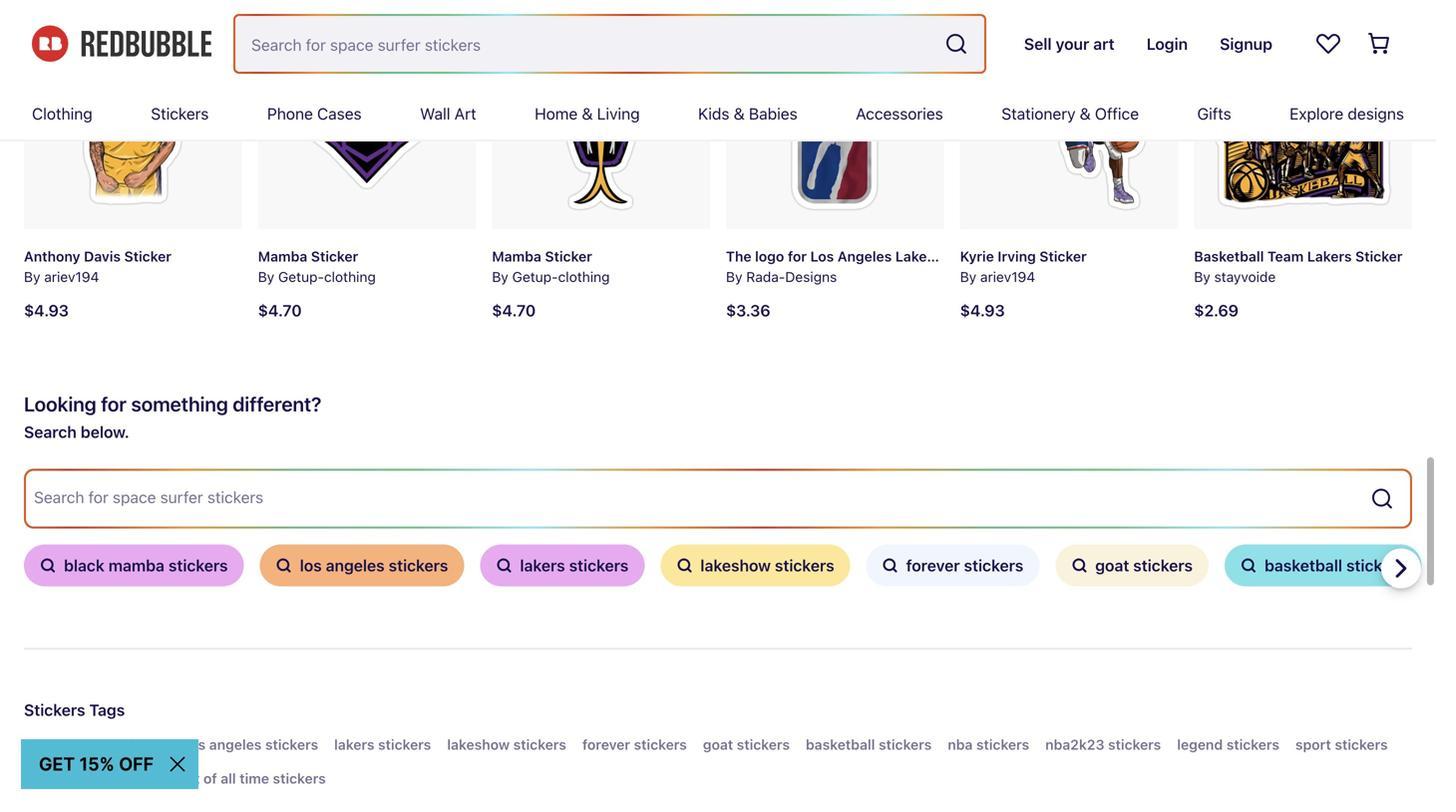 Task type: vqa. For each thing, say whether or not it's contained in the screenshot.
the right Stickers link
yes



Task type: locate. For each thing, give the bounding box(es) containing it.
3 sticker from the left
[[545, 248, 592, 265]]

1 vertical spatial stickers link
[[24, 701, 85, 720]]

1 horizontal spatial forever
[[906, 557, 960, 576]]

5 search image from the left
[[1072, 558, 1088, 574]]

looking
[[24, 392, 96, 416]]

1 vertical spatial angeles
[[209, 737, 262, 754]]

0 vertical spatial forever stickers
[[906, 557, 1024, 576]]

wall art link
[[420, 88, 476, 140]]

explore designs
[[1290, 104, 1404, 123]]

$4.93 for kyrie irving sticker by ariev194
[[960, 301, 1005, 320]]

stickers inside legend stickers "link"
[[1227, 737, 1280, 754]]

for inside looking for something different? search below.
[[101, 392, 127, 416]]

1 horizontal spatial goat
[[1096, 557, 1130, 576]]

mamba sticker by getup-clothing for second item preview, mamba designed and sold by getup-clothing. image
[[492, 248, 610, 285]]

1 horizontal spatial getup-
[[512, 269, 558, 285]]

0 vertical spatial lakers stickers
[[520, 557, 629, 576]]

0 horizontal spatial angeles
[[209, 737, 262, 754]]

lakers stickers link
[[334, 734, 431, 758]]

ariev194 down anthony
[[44, 269, 99, 285]]

1 horizontal spatial $4.70
[[492, 301, 536, 320]]

0 horizontal spatial basketball
[[806, 737, 875, 754]]

0 horizontal spatial item preview, mamba designed and sold by getup-clothing. image
[[258, 11, 476, 229]]

basketball
[[1265, 557, 1343, 576], [806, 737, 875, 754]]

$4.93 down kyrie
[[960, 301, 1005, 320]]

4 by from the left
[[726, 269, 743, 285]]

0 vertical spatial forever
[[906, 557, 960, 576]]

angeles
[[326, 557, 385, 576], [209, 737, 262, 754]]

irving
[[998, 248, 1036, 265]]

1 horizontal spatial lakeshow
[[701, 557, 771, 576]]

sport stickers
[[1296, 737, 1388, 754]]

1 vertical spatial basketball stickers
[[806, 737, 932, 754]]

0 horizontal spatial stickers
[[24, 701, 85, 720]]

accessories link
[[856, 88, 943, 140]]

1 horizontal spatial lakeshow stickers
[[701, 557, 835, 576]]

0 vertical spatial basketball
[[1265, 557, 1343, 576]]

0 horizontal spatial lakers
[[334, 737, 375, 754]]

2 sticker from the left
[[311, 248, 358, 265]]

1 vertical spatial forever stickers
[[582, 737, 687, 754]]

kids & babies
[[698, 104, 798, 123]]

0 vertical spatial stickers
[[151, 104, 209, 123]]

athlete
[[24, 771, 71, 787]]

stickers inside sport stickers link
[[1335, 737, 1388, 754]]

1 lakers from the left
[[896, 248, 940, 265]]

stickers inside los angeles stickers link
[[265, 737, 318, 754]]

0 horizontal spatial ariev194
[[44, 269, 99, 285]]

0 horizontal spatial black
[[24, 737, 60, 754]]

3 & from the left
[[1080, 104, 1091, 123]]

1 clothing from the left
[[324, 269, 376, 285]]

ariev194 inside kyrie irving sticker by ariev194
[[981, 269, 1036, 285]]

goat stickers
[[1096, 557, 1193, 576], [703, 737, 790, 754]]

stickers inside forever stickers link
[[634, 737, 687, 754]]

goat stickers link
[[703, 734, 790, 758]]

$4.93 down anthony
[[24, 301, 69, 320]]

stickers
[[151, 104, 209, 123], [24, 701, 85, 720]]

1 horizontal spatial basketball
[[1265, 557, 1343, 576]]

0 horizontal spatial &
[[582, 104, 593, 123]]

$4.93
[[24, 301, 69, 320], [960, 301, 1005, 320]]

sticker inside kyrie irving sticker by ariev194
[[1040, 248, 1087, 265]]

0 vertical spatial for
[[788, 248, 807, 265]]

0 horizontal spatial stickers link
[[24, 701, 85, 720]]

sport stickers link
[[1296, 734, 1388, 758]]

1 horizontal spatial clothing
[[558, 269, 610, 285]]

1 horizontal spatial lakers stickers
[[520, 557, 629, 576]]

1 vertical spatial los
[[186, 737, 206, 754]]

1 sticker from the left
[[124, 248, 172, 265]]

forever right lakeshow stickers link
[[582, 737, 630, 754]]

tags
[[89, 701, 125, 720]]

ariev194 down irving
[[981, 269, 1036, 285]]

1 vertical spatial lakeshow stickers
[[447, 737, 567, 754]]

1 vertical spatial forever
[[582, 737, 630, 754]]

2 search image from the left
[[276, 558, 292, 574]]

1 horizontal spatial basketball stickers
[[1265, 557, 1406, 576]]

6 search image from the left
[[1241, 558, 1257, 574]]

fans
[[944, 248, 973, 265]]

2 horizontal spatial &
[[1080, 104, 1091, 123]]

los
[[300, 557, 322, 576], [186, 737, 206, 754]]

stickers for stickers
[[151, 104, 209, 123]]

None field
[[235, 16, 984, 72], [26, 471, 1410, 527], [26, 471, 1410, 527]]

2 ariev194 from the left
[[981, 269, 1036, 285]]

1 horizontal spatial mamba
[[492, 248, 542, 265]]

6 by from the left
[[1194, 269, 1211, 285]]

1 mamba from the left
[[258, 248, 307, 265]]

1 horizontal spatial black
[[64, 557, 105, 576]]

mamba sticker by getup-clothing for 2nd item preview, mamba designed and sold by getup-clothing. image from right
[[258, 248, 376, 285]]

2 lakers from the left
[[1308, 248, 1352, 265]]

1 horizontal spatial angeles
[[326, 557, 385, 576]]

& left office
[[1080, 104, 1091, 123]]

1 horizontal spatial lakers
[[520, 557, 565, 576]]

stickers inside basketball stickers link
[[879, 737, 932, 754]]

stickers inside black mamba stickers link
[[117, 737, 170, 754]]

kyrie
[[960, 248, 994, 265]]

stickers inside athlete stickers link
[[74, 771, 128, 787]]

ariev194
[[44, 269, 99, 285], [981, 269, 1036, 285]]

0 vertical spatial black
[[64, 557, 105, 576]]

ariev194 for davis
[[44, 269, 99, 285]]

1 vertical spatial for
[[101, 392, 127, 416]]

$4.93 for anthony davis sticker by ariev194
[[24, 301, 69, 320]]

designs
[[1348, 104, 1404, 123]]

search image for black mamba stickers
[[40, 558, 56, 574]]

cases
[[317, 104, 362, 123]]

1 & from the left
[[582, 104, 593, 123]]

goat
[[1096, 557, 1130, 576], [703, 737, 733, 754]]

search image
[[40, 558, 56, 574], [276, 558, 292, 574], [496, 558, 512, 574], [677, 558, 693, 574], [1072, 558, 1088, 574], [1241, 558, 1257, 574]]

lakers right team
[[1308, 248, 1352, 265]]

1 horizontal spatial stickers link
[[151, 88, 209, 140]]

0 horizontal spatial $4.93
[[24, 301, 69, 320]]

0 horizontal spatial lakeshow
[[447, 737, 510, 754]]

lakeshow stickers
[[701, 557, 835, 576], [447, 737, 567, 754]]

1 horizontal spatial los
[[300, 557, 322, 576]]

1 mamba sticker by getup-clothing from the left
[[258, 248, 376, 285]]

basketball stickers
[[1265, 557, 1406, 576], [806, 737, 932, 754]]

stickers inside nba stickers link
[[977, 737, 1030, 754]]

phone cases link
[[267, 88, 362, 140]]

0 vertical spatial goat
[[1096, 557, 1130, 576]]

0 horizontal spatial forever
[[582, 737, 630, 754]]

los angeles stickers link
[[186, 734, 318, 758]]

0 horizontal spatial for
[[101, 392, 127, 416]]

0 horizontal spatial mamba
[[258, 248, 307, 265]]

2 item preview, mamba designed and sold by getup-clothing. image from the left
[[492, 11, 710, 229]]

lakeshow
[[701, 557, 771, 576], [447, 737, 510, 754]]

2 & from the left
[[734, 104, 745, 123]]

0 horizontal spatial los
[[186, 737, 206, 754]]

3 by from the left
[[492, 269, 509, 285]]

forever right search icon
[[906, 557, 960, 576]]

1 horizontal spatial stickers
[[151, 104, 209, 123]]

1 horizontal spatial mamba sticker by getup-clothing
[[492, 248, 610, 285]]

0 horizontal spatial basketball stickers
[[806, 737, 932, 754]]

1 search image from the left
[[40, 558, 56, 574]]

explore
[[1290, 104, 1344, 123]]

1 by from the left
[[24, 269, 40, 285]]

black
[[64, 557, 105, 576], [24, 737, 60, 754]]

getup-
[[278, 269, 324, 285], [512, 269, 558, 285]]

stickers link left 'tags'
[[24, 701, 85, 720]]

forever stickers
[[906, 557, 1024, 576], [582, 737, 687, 754]]

0 horizontal spatial mamba sticker by getup-clothing
[[258, 248, 376, 285]]

2 $4.93 from the left
[[960, 301, 1005, 320]]

stickers
[[168, 557, 228, 576], [389, 557, 448, 576], [569, 557, 629, 576], [775, 557, 835, 576], [964, 557, 1024, 576], [1134, 557, 1193, 576], [1347, 557, 1406, 576], [117, 737, 170, 754], [265, 737, 318, 754], [378, 737, 431, 754], [513, 737, 567, 754], [634, 737, 687, 754], [737, 737, 790, 754], [879, 737, 932, 754], [977, 737, 1030, 754], [1108, 737, 1161, 754], [1227, 737, 1280, 754], [1335, 737, 1388, 754], [74, 771, 128, 787], [273, 771, 326, 787]]

2 mamba sticker by getup-clothing from the left
[[492, 248, 610, 285]]

nba2k23 stickers link
[[1046, 734, 1161, 758]]

None search field
[[34, 489, 1363, 510]]

wall
[[420, 104, 450, 123]]

lakers left fans
[[896, 248, 940, 265]]

explore designs link
[[1290, 88, 1404, 140]]

stickers link down the redbubble logo
[[151, 88, 209, 140]]

0 horizontal spatial getup-
[[278, 269, 324, 285]]

0 horizontal spatial goat
[[703, 737, 733, 754]]

6 sticker from the left
[[1356, 248, 1403, 265]]

search image for lakers stickers
[[496, 558, 512, 574]]

1 vertical spatial basketball
[[806, 737, 875, 754]]

black mamba stickers
[[64, 557, 228, 576], [24, 737, 170, 754]]

for
[[788, 248, 807, 265], [101, 392, 127, 416]]

lakers inside the logo for los angeles lakers fans sticker by rada-designs
[[896, 248, 940, 265]]

2 $4.70 from the left
[[492, 301, 536, 320]]

0 vertical spatial goat stickers
[[1096, 557, 1193, 576]]

item preview, anthony davis designed and sold by ariev194. image
[[24, 11, 242, 229]]

legend
[[1177, 737, 1223, 754]]

1 vertical spatial stickers
[[24, 701, 85, 720]]

mamba
[[109, 557, 165, 576], [64, 737, 113, 754]]

1 horizontal spatial ariev194
[[981, 269, 1036, 285]]

lakers
[[520, 557, 565, 576], [334, 737, 375, 754]]

Search term search field
[[235, 16, 937, 72]]

the logo for los angeles lakers fans sticker by rada-designs
[[726, 248, 1023, 285]]

item preview, mamba designed and sold by getup-clothing. image
[[258, 11, 476, 229], [492, 11, 710, 229]]

4 sticker from the left
[[976, 248, 1023, 265]]

clothing
[[324, 269, 376, 285], [558, 269, 610, 285]]

1 ariev194 from the left
[[44, 269, 99, 285]]

& left living
[[582, 104, 593, 123]]

stickers left 'tags'
[[24, 701, 85, 720]]

for up below.
[[101, 392, 127, 416]]

kyrie irving sticker by ariev194
[[960, 248, 1087, 285]]

3 search image from the left
[[496, 558, 512, 574]]

1 vertical spatial goat stickers
[[703, 737, 790, 754]]

0 vertical spatial los angeles stickers
[[300, 557, 448, 576]]

ariev194 inside anthony davis sticker by ariev194
[[44, 269, 99, 285]]

1 horizontal spatial lakers
[[1308, 248, 1352, 265]]

time
[[240, 771, 269, 787]]

below.
[[81, 423, 129, 442]]

1 vertical spatial black
[[24, 737, 60, 754]]

0 vertical spatial basketball stickers
[[1265, 557, 1406, 576]]

menu bar
[[32, 88, 1405, 140]]

stickers down the redbubble logo
[[151, 104, 209, 123]]

1 horizontal spatial $4.93
[[960, 301, 1005, 320]]

0 horizontal spatial goat stickers
[[703, 737, 790, 754]]

art
[[455, 104, 476, 123]]

&
[[582, 104, 593, 123], [734, 104, 745, 123], [1080, 104, 1091, 123]]

0 horizontal spatial lakers
[[896, 248, 940, 265]]

lakers
[[896, 248, 940, 265], [1308, 248, 1352, 265]]

1 $4.70 from the left
[[258, 301, 302, 320]]

lakers stickers
[[520, 557, 629, 576], [334, 737, 431, 754]]

1 horizontal spatial for
[[788, 248, 807, 265]]

los angeles stickers
[[300, 557, 448, 576], [186, 737, 318, 754]]

$3.36
[[726, 301, 771, 320]]

1 vertical spatial lakeshow
[[447, 737, 510, 754]]

living
[[597, 104, 640, 123]]

for left los
[[788, 248, 807, 265]]

looking for something different? search below.
[[24, 392, 322, 442]]

0 horizontal spatial clothing
[[324, 269, 376, 285]]

& right kids
[[734, 104, 745, 123]]

by inside the basketball team lakers  sticker by stayvoide
[[1194, 269, 1211, 285]]

4 search image from the left
[[677, 558, 693, 574]]

1 $4.93 from the left
[[24, 301, 69, 320]]

& for kids
[[734, 104, 745, 123]]

mamba sticker by getup-clothing
[[258, 248, 376, 285], [492, 248, 610, 285]]

office
[[1095, 104, 1139, 123]]

nba2k23 stickers
[[1046, 737, 1161, 754]]

mamba
[[258, 248, 307, 265], [492, 248, 542, 265]]

athlete stickers link
[[24, 768, 128, 791]]

1 getup- from the left
[[278, 269, 324, 285]]

by
[[24, 269, 40, 285], [258, 269, 274, 285], [492, 269, 509, 285], [726, 269, 743, 285], [960, 269, 977, 285], [1194, 269, 1211, 285]]

0 horizontal spatial $4.70
[[258, 301, 302, 320]]

5 sticker from the left
[[1040, 248, 1087, 265]]

5 by from the left
[[960, 269, 977, 285]]

forever
[[906, 557, 960, 576], [582, 737, 630, 754]]

search image for lakeshow stickers
[[677, 558, 693, 574]]

1 horizontal spatial &
[[734, 104, 745, 123]]

nba stickers
[[948, 737, 1030, 754]]

stationery & office
[[1002, 104, 1139, 123]]

sticker inside the logo for los angeles lakers fans sticker by rada-designs
[[976, 248, 1023, 265]]

0 vertical spatial angeles
[[326, 557, 385, 576]]

stickers inside goat stickers link
[[737, 737, 790, 754]]

$4.70
[[258, 301, 302, 320], [492, 301, 536, 320]]

1 horizontal spatial item preview, mamba designed and sold by getup-clothing. image
[[492, 11, 710, 229]]

1 vertical spatial lakers
[[334, 737, 375, 754]]

1 vertical spatial lakers stickers
[[334, 737, 431, 754]]



Task type: describe. For each thing, give the bounding box(es) containing it.
$2.69
[[1194, 301, 1239, 320]]

home & living
[[535, 104, 640, 123]]

0 vertical spatial los
[[300, 557, 322, 576]]

black mamba stickers link
[[24, 734, 170, 758]]

davis
[[84, 248, 121, 265]]

kids
[[698, 104, 730, 123]]

nba2k23
[[1046, 737, 1105, 754]]

home & living link
[[535, 88, 640, 140]]

item preview, the logo for los angeles lakers fans designed and sold by rada-designs. image
[[726, 11, 944, 229]]

sticker inside anthony davis sticker by ariev194
[[124, 248, 172, 265]]

redbubble logo image
[[32, 26, 211, 62]]

2 mamba from the left
[[492, 248, 542, 265]]

1 vertical spatial goat
[[703, 737, 733, 754]]

sport
[[1296, 737, 1332, 754]]

0 horizontal spatial lakeshow stickers
[[447, 737, 567, 754]]

0 vertical spatial black mamba stickers
[[64, 557, 228, 576]]

babies
[[749, 104, 798, 123]]

sticker inside the basketball team lakers  sticker by stayvoide
[[1356, 248, 1403, 265]]

team
[[1268, 248, 1304, 265]]

menu bar containing clothing
[[32, 88, 1405, 140]]

phone
[[267, 104, 313, 123]]

phone cases
[[267, 104, 362, 123]]

basketball
[[1194, 248, 1264, 265]]

& for home
[[582, 104, 593, 123]]

0 vertical spatial lakers
[[520, 557, 565, 576]]

0 vertical spatial lakeshow stickers
[[701, 557, 835, 576]]

all
[[221, 771, 236, 787]]

gifts
[[1198, 104, 1232, 123]]

0 horizontal spatial lakers stickers
[[334, 737, 431, 754]]

ariev194 for irving
[[981, 269, 1036, 285]]

designs
[[785, 269, 837, 285]]

0 horizontal spatial forever stickers
[[582, 737, 687, 754]]

1 horizontal spatial goat stickers
[[1096, 557, 1193, 576]]

stayvoide
[[1215, 269, 1276, 285]]

rada-
[[746, 269, 785, 285]]

wall art
[[420, 104, 476, 123]]

los
[[811, 248, 834, 265]]

1 vertical spatial los angeles stickers
[[186, 737, 318, 754]]

by inside the logo for los angeles lakers fans sticker by rada-designs
[[726, 269, 743, 285]]

0 vertical spatial stickers link
[[151, 88, 209, 140]]

stickers inside greatest of all time stickers link
[[273, 771, 326, 787]]

accessories
[[856, 104, 943, 123]]

legend stickers link
[[1177, 734, 1280, 758]]

& for stationery
[[1080, 104, 1091, 123]]

nba stickers link
[[948, 734, 1030, 758]]

search image for los angeles stickers
[[276, 558, 292, 574]]

angeles
[[838, 248, 892, 265]]

lakers inside the basketball team lakers  sticker by stayvoide
[[1308, 248, 1352, 265]]

clothing
[[32, 104, 92, 123]]

stationery & office link
[[1002, 88, 1139, 140]]

2 clothing from the left
[[558, 269, 610, 285]]

0 vertical spatial mamba
[[109, 557, 165, 576]]

stickers tags
[[24, 701, 125, 720]]

none field search term
[[235, 16, 984, 72]]

item preview, kyrie irving designed and sold by ariev194. image
[[960, 11, 1178, 229]]

legend stickers
[[1177, 737, 1280, 754]]

2 getup- from the left
[[512, 269, 558, 285]]

search image for goat stickers
[[1072, 558, 1088, 574]]

something
[[131, 392, 228, 416]]

logo
[[755, 248, 784, 265]]

black inside black mamba stickers link
[[24, 737, 60, 754]]

stationery
[[1002, 104, 1076, 123]]

search image for basketball stickers
[[1241, 558, 1257, 574]]

of
[[203, 771, 217, 787]]

home
[[535, 104, 578, 123]]

clothing link
[[32, 88, 92, 140]]

1 vertical spatial black mamba stickers
[[24, 737, 170, 754]]

search image
[[882, 558, 898, 574]]

item preview, basketball team lakers  designed and sold by stayvoide. image
[[1194, 11, 1412, 229]]

0 vertical spatial lakeshow
[[701, 557, 771, 576]]

basketball stickers link
[[806, 734, 932, 758]]

2 by from the left
[[258, 269, 274, 285]]

basketball team lakers  sticker by stayvoide
[[1194, 248, 1403, 285]]

search
[[24, 423, 77, 442]]

greatest of all time stickers link
[[143, 768, 326, 791]]

anthony davis sticker by ariev194
[[24, 248, 172, 285]]

kids & babies link
[[698, 88, 798, 140]]

1 item preview, mamba designed and sold by getup-clothing. image from the left
[[258, 11, 476, 229]]

different?
[[233, 392, 322, 416]]

stickers inside lakeshow stickers link
[[513, 737, 567, 754]]

1 vertical spatial mamba
[[64, 737, 113, 754]]

stickers inside lakers stickers link
[[378, 737, 431, 754]]

by inside anthony davis sticker by ariev194
[[24, 269, 40, 285]]

stickers inside nba2k23 stickers link
[[1108, 737, 1161, 754]]

nba
[[948, 737, 973, 754]]

athlete stickers
[[24, 771, 128, 787]]

lakers inside lakers stickers link
[[334, 737, 375, 754]]

for inside the logo for los angeles lakers fans sticker by rada-designs
[[788, 248, 807, 265]]

stickers for stickers tags
[[24, 701, 85, 720]]

1 horizontal spatial forever stickers
[[906, 557, 1024, 576]]

anthony
[[24, 248, 80, 265]]

gifts link
[[1198, 88, 1232, 140]]

by inside kyrie irving sticker by ariev194
[[960, 269, 977, 285]]

the
[[726, 248, 752, 265]]

lakeshow stickers link
[[447, 734, 567, 758]]

greatest
[[143, 771, 200, 787]]

forever stickers link
[[582, 734, 687, 758]]

greatest of all time stickers
[[143, 771, 326, 787]]



